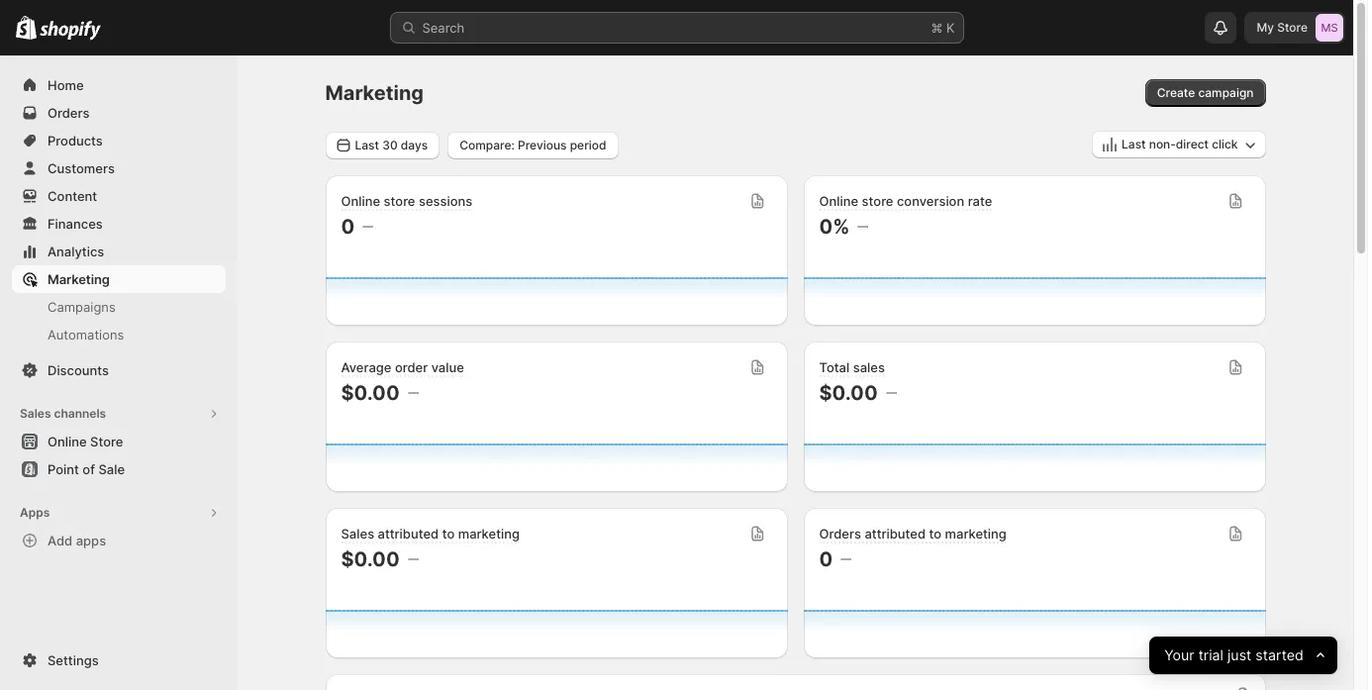 Task type: vqa. For each thing, say whether or not it's contained in the screenshot.


Task type: describe. For each thing, give the bounding box(es) containing it.
online store
[[48, 434, 123, 450]]

orders link
[[12, 99, 226, 127]]

sales channels button
[[12, 400, 226, 428]]

marketing for $0.00
[[458, 526, 520, 542]]

store for my store
[[1277, 20, 1308, 35]]

your trial just started button
[[1149, 637, 1338, 674]]

attributed for 0
[[865, 526, 926, 542]]

total
[[819, 359, 850, 375]]

last for last non-direct click
[[1122, 137, 1146, 151]]

settings link
[[12, 647, 226, 674]]

compare: previous period
[[460, 137, 606, 152]]

average order value
[[341, 359, 464, 375]]

sales attributed to marketing
[[341, 526, 520, 542]]

last non-direct click
[[1122, 137, 1238, 151]]

to for $0.00
[[442, 526, 455, 542]]

create campaign
[[1157, 85, 1254, 100]]

orders attributed to marketing
[[819, 526, 1007, 542]]

create
[[1157, 85, 1195, 100]]

my store image
[[1316, 14, 1344, 42]]

rate
[[968, 193, 992, 209]]

campaigns link
[[12, 293, 226, 321]]

customers
[[48, 160, 115, 176]]

last non-direct click button
[[1092, 131, 1266, 158]]

compare:
[[460, 137, 515, 152]]

apps
[[20, 505, 50, 520]]

my
[[1257, 20, 1274, 35]]

0 for orders
[[819, 548, 833, 571]]

sales for sales attributed to marketing
[[341, 526, 374, 542]]

started
[[1256, 646, 1304, 664]]

no change image for attributed
[[408, 551, 418, 567]]

online inside button
[[48, 434, 87, 450]]

period
[[570, 137, 606, 152]]

last 30 days button
[[325, 131, 440, 159]]

orders for orders attributed to marketing
[[819, 526, 861, 542]]

automations link
[[12, 321, 226, 349]]

value
[[431, 359, 464, 375]]

$0.00 for sales
[[341, 548, 400, 571]]

online store link
[[12, 428, 226, 455]]

your trial just started
[[1164, 646, 1304, 664]]

sales
[[853, 359, 885, 375]]

settings
[[48, 652, 99, 668]]

automations
[[48, 327, 124, 343]]

days
[[401, 137, 428, 152]]

non-
[[1149, 137, 1176, 151]]

direct
[[1176, 137, 1209, 151]]

marketing link
[[12, 265, 226, 293]]

attributed for $0.00
[[378, 526, 439, 542]]

$0.00 for total
[[819, 381, 878, 405]]

add apps button
[[12, 527, 226, 554]]

last 30 days
[[355, 137, 428, 152]]

online store sessions
[[341, 193, 473, 209]]

products link
[[12, 127, 226, 154]]

just
[[1228, 646, 1252, 664]]

store for 0
[[384, 193, 415, 209]]

30
[[382, 137, 398, 152]]

campaigns
[[48, 299, 116, 315]]

campaign
[[1198, 85, 1254, 100]]

sales for sales channels
[[20, 406, 51, 421]]

customers link
[[12, 154, 226, 182]]



Task type: locate. For each thing, give the bounding box(es) containing it.
⌘
[[931, 20, 943, 36]]

online down 'last 30 days' dropdown button
[[341, 193, 380, 209]]

1 vertical spatial marketing
[[48, 271, 110, 287]]

analytics
[[48, 244, 104, 259]]

1 horizontal spatial store
[[862, 193, 894, 209]]

online up the 0%
[[819, 193, 859, 209]]

sales channels
[[20, 406, 106, 421]]

marketing for 0
[[945, 526, 1007, 542]]

1 to from the left
[[442, 526, 455, 542]]

1 horizontal spatial no change image
[[858, 219, 869, 235]]

$0.00 down 'average' at the left bottom of page
[[341, 381, 400, 405]]

total sales
[[819, 359, 885, 375]]

compare: previous period button
[[448, 131, 618, 159]]

create campaign button
[[1145, 79, 1266, 107]]

0 horizontal spatial store
[[90, 434, 123, 450]]

point of sale
[[48, 461, 125, 477]]

2 to from the left
[[929, 526, 942, 542]]

2 horizontal spatial no change image
[[841, 551, 852, 567]]

0 vertical spatial 0
[[341, 215, 355, 239]]

0 vertical spatial sales
[[20, 406, 51, 421]]

orders
[[48, 105, 90, 121], [819, 526, 861, 542]]

0 horizontal spatial 0
[[341, 215, 355, 239]]

conversion
[[897, 193, 965, 209]]

2 vertical spatial no change image
[[841, 551, 852, 567]]

content link
[[12, 182, 226, 210]]

0 vertical spatial store
[[1277, 20, 1308, 35]]

store inside online store link
[[90, 434, 123, 450]]

orders for orders
[[48, 105, 90, 121]]

$0.00 down sales attributed to marketing
[[341, 548, 400, 571]]

sales
[[20, 406, 51, 421], [341, 526, 374, 542]]

online
[[341, 193, 380, 209], [819, 193, 859, 209], [48, 434, 87, 450]]

store
[[1277, 20, 1308, 35], [90, 434, 123, 450]]

marketing
[[325, 81, 424, 105], [48, 271, 110, 287]]

online store conversion rate
[[819, 193, 992, 209]]

my store
[[1257, 20, 1308, 35]]

0%
[[819, 215, 850, 239]]

last for last 30 days
[[355, 137, 379, 152]]

1 horizontal spatial to
[[929, 526, 942, 542]]

0 horizontal spatial to
[[442, 526, 455, 542]]

1 horizontal spatial online
[[341, 193, 380, 209]]

online for 0
[[341, 193, 380, 209]]

0 horizontal spatial last
[[355, 137, 379, 152]]

1 horizontal spatial orders
[[819, 526, 861, 542]]

finances link
[[12, 210, 226, 238]]

⌘ k
[[931, 20, 955, 36]]

$0.00
[[341, 381, 400, 405], [819, 381, 878, 405], [341, 548, 400, 571]]

2 store from the left
[[862, 193, 894, 209]]

apps button
[[12, 499, 226, 527]]

discounts
[[48, 362, 109, 378]]

channels
[[54, 406, 106, 421]]

finances
[[48, 216, 103, 232]]

marketing
[[458, 526, 520, 542], [945, 526, 1007, 542]]

1 vertical spatial no change image
[[408, 385, 418, 401]]

0 horizontal spatial shopify image
[[16, 16, 37, 40]]

0 vertical spatial no change image
[[858, 219, 869, 235]]

2 horizontal spatial online
[[819, 193, 859, 209]]

sessions
[[419, 193, 473, 209]]

attributed
[[378, 526, 439, 542], [865, 526, 926, 542]]

0 horizontal spatial no change image
[[363, 219, 374, 235]]

0 down orders attributed to marketing
[[819, 548, 833, 571]]

0 vertical spatial marketing
[[325, 81, 424, 105]]

store up sale
[[90, 434, 123, 450]]

store left conversion
[[862, 193, 894, 209]]

0 horizontal spatial orders
[[48, 105, 90, 121]]

no change image for sales
[[886, 385, 897, 401]]

0
[[341, 215, 355, 239], [819, 548, 833, 571]]

1 horizontal spatial sales
[[341, 526, 374, 542]]

home link
[[12, 71, 226, 99]]

click
[[1212, 137, 1238, 151]]

1 horizontal spatial marketing
[[325, 81, 424, 105]]

last
[[1122, 137, 1146, 151], [355, 137, 379, 152]]

last left non-
[[1122, 137, 1146, 151]]

1 vertical spatial no change image
[[886, 385, 897, 401]]

0 vertical spatial no change image
[[363, 219, 374, 235]]

1 last from the left
[[1122, 137, 1146, 151]]

marketing down analytics
[[48, 271, 110, 287]]

0 horizontal spatial sales
[[20, 406, 51, 421]]

sale
[[98, 461, 125, 477]]

1 horizontal spatial shopify image
[[40, 21, 101, 40]]

store right the my on the right of page
[[1277, 20, 1308, 35]]

0 down online store sessions
[[341, 215, 355, 239]]

1 horizontal spatial marketing
[[945, 526, 1007, 542]]

store left sessions
[[384, 193, 415, 209]]

of
[[83, 461, 95, 477]]

$0.00 down total sales
[[819, 381, 878, 405]]

point
[[48, 461, 79, 477]]

store
[[384, 193, 415, 209], [862, 193, 894, 209]]

to for 0
[[929, 526, 942, 542]]

no change image for attributed
[[841, 551, 852, 567]]

apps
[[76, 533, 106, 549]]

2 horizontal spatial no change image
[[886, 385, 897, 401]]

to
[[442, 526, 455, 542], [929, 526, 942, 542]]

last left 30 in the top of the page
[[355, 137, 379, 152]]

1 marketing from the left
[[458, 526, 520, 542]]

2 marketing from the left
[[945, 526, 1007, 542]]

1 vertical spatial store
[[90, 434, 123, 450]]

no change image down orders attributed to marketing
[[841, 551, 852, 567]]

point of sale button
[[0, 455, 238, 483]]

sales inside button
[[20, 406, 51, 421]]

orders inside "orders" link
[[48, 105, 90, 121]]

no change image down order
[[408, 385, 418, 401]]

no change image for order
[[408, 385, 418, 401]]

previous
[[518, 137, 567, 152]]

no change image
[[858, 219, 869, 235], [886, 385, 897, 401], [408, 551, 418, 567]]

shopify image
[[16, 16, 37, 40], [40, 21, 101, 40]]

marketing up 'last 30 days' dropdown button
[[325, 81, 424, 105]]

add apps
[[48, 533, 106, 549]]

online up point
[[48, 434, 87, 450]]

1 horizontal spatial store
[[1277, 20, 1308, 35]]

0 horizontal spatial online
[[48, 434, 87, 450]]

1 attributed from the left
[[378, 526, 439, 542]]

trial
[[1199, 646, 1224, 664]]

no change image down online store sessions
[[363, 219, 374, 235]]

0 horizontal spatial no change image
[[408, 551, 418, 567]]

point of sale link
[[12, 455, 226, 483]]

no change image for store
[[363, 219, 374, 235]]

k
[[947, 20, 955, 36]]

online store button
[[0, 428, 238, 455]]

home
[[48, 77, 84, 93]]

1 vertical spatial 0
[[819, 548, 833, 571]]

0 for online
[[341, 215, 355, 239]]

no change image for store
[[858, 219, 869, 235]]

2 last from the left
[[355, 137, 379, 152]]

$0.00 for average
[[341, 381, 400, 405]]

2 attributed from the left
[[865, 526, 926, 542]]

1 vertical spatial sales
[[341, 526, 374, 542]]

average
[[341, 359, 392, 375]]

1 horizontal spatial last
[[1122, 137, 1146, 151]]

0 vertical spatial orders
[[48, 105, 90, 121]]

content
[[48, 188, 97, 204]]

1 horizontal spatial no change image
[[408, 385, 418, 401]]

online for 0%
[[819, 193, 859, 209]]

store for online store
[[90, 434, 123, 450]]

0 horizontal spatial attributed
[[378, 526, 439, 542]]

add
[[48, 533, 73, 549]]

analytics link
[[12, 238, 226, 265]]

1 vertical spatial orders
[[819, 526, 861, 542]]

order
[[395, 359, 428, 375]]

search
[[422, 20, 465, 36]]

0 horizontal spatial store
[[384, 193, 415, 209]]

2 vertical spatial no change image
[[408, 551, 418, 567]]

1 horizontal spatial 0
[[819, 548, 833, 571]]

discounts link
[[12, 356, 226, 384]]

1 store from the left
[[384, 193, 415, 209]]

0 horizontal spatial marketing
[[458, 526, 520, 542]]

products
[[48, 133, 103, 149]]

store for 0%
[[862, 193, 894, 209]]

no change image
[[363, 219, 374, 235], [408, 385, 418, 401], [841, 551, 852, 567]]

your
[[1164, 646, 1195, 664]]

1 horizontal spatial attributed
[[865, 526, 926, 542]]

0 horizontal spatial marketing
[[48, 271, 110, 287]]



